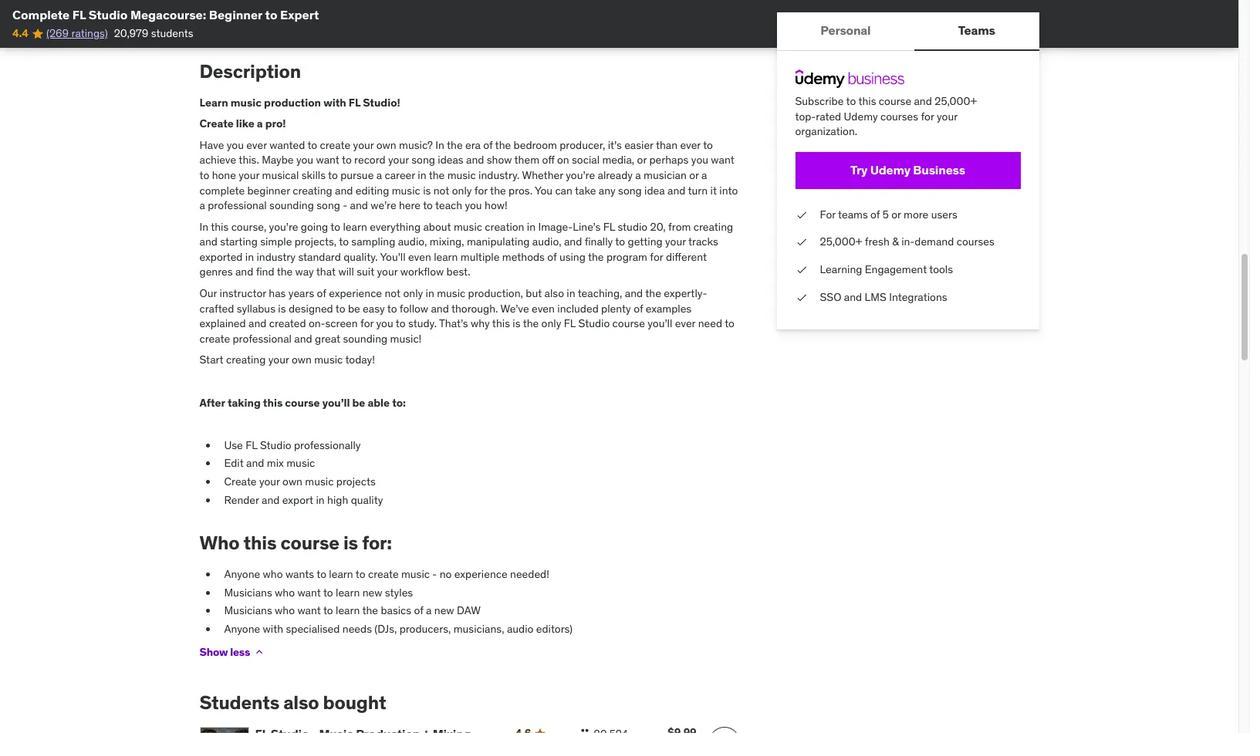 Task type: vqa. For each thing, say whether or not it's contained in the screenshot.
own inside the Use FL Studio professionally Edit and mix music Create your own music projects Render and export in high quality
yes



Task type: locate. For each thing, give the bounding box(es) containing it.
quality.
[[344, 250, 378, 264]]

1 vertical spatial 25,000+
[[820, 235, 863, 249]]

professionally
[[294, 438, 361, 452]]

even down but
[[532, 302, 555, 316]]

music
[[231, 95, 262, 109], [448, 168, 476, 182], [392, 183, 421, 197], [454, 220, 483, 234], [437, 286, 466, 300], [314, 353, 343, 367], [287, 457, 315, 471], [305, 475, 334, 489], [401, 567, 430, 581]]

professional down created
[[233, 332, 292, 346]]

1 horizontal spatial experience
[[455, 567, 508, 581]]

0 vertical spatial sounding
[[270, 198, 314, 212]]

audio,
[[398, 235, 427, 249], [533, 235, 562, 249]]

has
[[269, 286, 286, 300]]

your inside use fl studio professionally edit and mix music create your own music projects render and export in high quality
[[259, 475, 280, 489]]

today!
[[345, 353, 375, 367]]

1 vertical spatial experience
[[455, 567, 508, 581]]

of left using
[[548, 250, 557, 264]]

0 horizontal spatial audio,
[[398, 235, 427, 249]]

1 vertical spatial new
[[435, 604, 454, 618]]

0 vertical spatial also
[[545, 286, 564, 300]]

music down ideas
[[448, 168, 476, 182]]

expertly-
[[664, 286, 708, 300]]

1 horizontal spatial with
[[324, 95, 346, 109]]

who down wants
[[275, 586, 295, 600]]

0 horizontal spatial even
[[408, 250, 431, 264]]

song
[[412, 153, 435, 167], [618, 183, 642, 197], [317, 198, 340, 212]]

needed!
[[510, 567, 550, 581]]

for
[[820, 208, 836, 221]]

instructor
[[220, 286, 266, 300]]

0 horizontal spatial new
[[363, 586, 383, 600]]

already
[[598, 168, 633, 182]]

for down easy
[[361, 317, 374, 331]]

you up skills in the left of the page
[[296, 153, 314, 167]]

show less button
[[200, 637, 266, 668]]

1 vertical spatial musicians
[[224, 604, 272, 618]]

1 vertical spatial create
[[224, 475, 257, 489]]

way
[[295, 265, 314, 279]]

mix
[[267, 457, 284, 471]]

1 vertical spatial -
[[433, 567, 437, 581]]

even up workflow
[[408, 250, 431, 264]]

also left "bought"
[[283, 691, 319, 715]]

experience right the no
[[455, 567, 508, 581]]

create up render
[[224, 475, 257, 489]]

or down easier
[[637, 153, 647, 167]]

-
[[343, 198, 348, 212], [433, 567, 437, 581]]

creating
[[293, 183, 333, 197], [694, 220, 734, 234], [226, 353, 266, 367]]

1 vertical spatial you're
[[269, 220, 298, 234]]

1 vertical spatial udemy
[[871, 162, 911, 178]]

is down we've
[[513, 317, 521, 331]]

xsmall image inside show less button
[[253, 647, 266, 659]]

experience inside anyone who wants to learn to create music - no experience needed! musicians who want to learn new styles musicians who want to learn the basics of a new daw anyone with specialised needs (djs, producers, musicians, audio editors)
[[455, 567, 508, 581]]

0 horizontal spatial courses
[[881, 109, 919, 123]]

0 vertical spatial creating
[[293, 183, 333, 197]]

explained
[[200, 317, 246, 331]]

personal
[[821, 23, 871, 38]]

experience inside learn music production with fl studio! create like a pro! have you ever wanted to create your own music? in the era of the bedroom producer, it's easier than ever to achieve this. maybe you want to record your song ideas and show them off on social media, or perhaps you want to hone your musical skills to pursue a career in the music industry. whether you're already a musician or a complete beginner creating and editing music is not only for the pros. you can take any song idea and turn it into a professional sounding song - and we're here to teach you how! in this course, you're going to learn everything about music creation in image-line's fl studio 20, from creating and starting simple projects, to sampling audio, mixing, manipulating audio, and finally to getting your tracks exported in industry standard quality. you'll even learn multiple methods of using the program for different genres and find the way that will suit your workflow best. our instructor has years of experience not only in music production, but also in teaching, and the expertly- crafted syllabus is designed to be easy to follow and thorough. we've even included plenty of examples explained and created on-screen for you to study. that's why this is the only fl studio course you'll ever need to create professional and great sounding music! start creating your own music today!
[[329, 286, 382, 300]]

1 horizontal spatial or
[[690, 168, 699, 182]]

this inside subscribe to this course and 25,000+ top‑rated udemy courses for your organization.
[[859, 94, 877, 108]]

0 vertical spatial create
[[200, 117, 234, 131]]

1 horizontal spatial new
[[435, 604, 454, 618]]

subscribe
[[796, 94, 844, 108]]

creating up tracks
[[694, 220, 734, 234]]

music down great
[[314, 353, 343, 367]]

0 vertical spatial be
[[348, 302, 360, 316]]

musicians,
[[454, 622, 505, 636]]

for up how!
[[475, 183, 488, 197]]

who left wants
[[263, 567, 283, 581]]

who this course is for:
[[200, 531, 392, 555]]

create inside learn music production with fl studio! create like a pro! have you ever wanted to create your own music? in the era of the bedroom producer, it's easier than ever to achieve this. maybe you want to record your song ideas and show them off on social media, or perhaps you want to hone your musical skills to pursue a career in the music industry. whether you're already a musician or a complete beginner creating and editing music is not only for the pros. you can take any song idea and turn it into a professional sounding song - and we're here to teach you how! in this course, you're going to learn everything about music creation in image-line's fl studio 20, from creating and starting simple projects, to sampling audio, mixing, manipulating audio, and finally to getting your tracks exported in industry standard quality. you'll even learn multiple methods of using the program for different genres and find the way that will suit your workflow best. our instructor has years of experience not only in music production, but also in teaching, and the expertly- crafted syllabus is designed to be easy to follow and thorough. we've even included plenty of examples explained and created on-screen for you to study. that's why this is the only fl studio course you'll ever need to create professional and great sounding music! start creating your own music today!
[[200, 117, 234, 131]]

you left how!
[[465, 198, 482, 212]]

2 audio, from the left
[[533, 235, 562, 249]]

high
[[327, 493, 348, 507]]

0 vertical spatial you'll
[[648, 317, 673, 331]]

1 vertical spatial not
[[385, 286, 401, 300]]

- inside anyone who wants to learn to create music - no experience needed! musicians who want to learn new styles musicians who want to learn the basics of a new daw anyone with specialised needs (djs, producers, musicians, audio editors)
[[433, 567, 437, 581]]

1 vertical spatial even
[[532, 302, 555, 316]]

your up career
[[388, 153, 409, 167]]

multiple
[[461, 250, 500, 264]]

udemy inside try udemy business link
[[871, 162, 911, 178]]

tab list
[[777, 12, 1040, 51]]

0 horizontal spatial studio
[[89, 7, 128, 22]]

expert
[[280, 7, 319, 22]]

creating down skills in the left of the page
[[293, 183, 333, 197]]

teams
[[839, 208, 868, 221]]

ever
[[246, 138, 267, 152], [681, 138, 701, 152], [675, 317, 696, 331]]

1 vertical spatial professional
[[233, 332, 292, 346]]

udemy
[[844, 109, 878, 123], [871, 162, 911, 178]]

career
[[385, 168, 415, 182]]

will
[[339, 265, 354, 279]]

1 horizontal spatial song
[[412, 153, 435, 167]]

with inside learn music production with fl studio! create like a pro! have you ever wanted to create your own music? in the era of the bedroom producer, it's easier than ever to achieve this. maybe you want to record your song ideas and show them off on social media, or perhaps you want to hone your musical skills to pursue a career in the music industry. whether you're already a musician or a complete beginner creating and editing music is not only for the pros. you can take any song idea and turn it into a professional sounding song - and we're here to teach you how! in this course, you're going to learn everything about music creation in image-line's fl studio 20, from creating and starting simple projects, to sampling audio, mixing, manipulating audio, and finally to getting your tracks exported in industry standard quality. you'll even learn multiple methods of using the program for different genres and find the way that will suit your workflow best. our instructor has years of experience not only in music production, but also in teaching, and the expertly- crafted syllabus is designed to be easy to follow and thorough. we've even included plenty of examples explained and created on-screen for you to study. that's why this is the only fl studio course you'll ever need to create professional and great sounding music! start creating your own music today!
[[324, 95, 346, 109]]

0 vertical spatial who
[[263, 567, 283, 581]]

0 horizontal spatial in
[[200, 220, 209, 234]]

like
[[236, 117, 255, 131]]

designed
[[289, 302, 333, 316]]

course down plenty
[[613, 317, 645, 331]]

1 horizontal spatial -
[[433, 567, 437, 581]]

learn
[[343, 220, 367, 234], [434, 250, 458, 264], [329, 567, 353, 581], [336, 586, 360, 600], [336, 604, 360, 618]]

0 horizontal spatial song
[[317, 198, 340, 212]]

xsmall image for 25,000+
[[796, 235, 808, 250]]

you'll inside learn music production with fl studio! create like a pro! have you ever wanted to create your own music? in the era of the bedroom producer, it's easier than ever to achieve this. maybe you want to record your song ideas and show them off on social media, or perhaps you want to hone your musical skills to pursue a career in the music industry. whether you're already a musician or a complete beginner creating and editing music is not only for the pros. you can take any song idea and turn it into a professional sounding song - and we're here to teach you how! in this course, you're going to learn everything about music creation in image-line's fl studio 20, from creating and starting simple projects, to sampling audio, mixing, manipulating audio, and finally to getting your tracks exported in industry standard quality. you'll even learn multiple methods of using the program for different genres and find the way that will suit your workflow best. our instructor has years of experience not only in music production, but also in teaching, and the expertly- crafted syllabus is designed to be easy to follow and thorough. we've even included plenty of examples explained and created on-screen for you to study. that's why this is the only fl studio course you'll ever need to create professional and great sounding music! start creating your own music today!
[[648, 317, 673, 331]]

studio up mix
[[260, 438, 292, 452]]

of
[[484, 138, 493, 152], [871, 208, 880, 221], [548, 250, 557, 264], [317, 286, 326, 300], [634, 302, 643, 316], [414, 604, 424, 618]]

2 vertical spatial own
[[283, 475, 303, 489]]

only down included
[[542, 317, 562, 331]]

0 vertical spatial experience
[[329, 286, 382, 300]]

of up producers,
[[414, 604, 424, 618]]

who up specialised
[[275, 604, 295, 618]]

personal button
[[777, 12, 915, 49]]

your inside subscribe to this course and 25,000+ top‑rated udemy courses for your organization.
[[937, 109, 958, 123]]

1 vertical spatial sounding
[[343, 332, 388, 346]]

2 vertical spatial studio
[[260, 438, 292, 452]]

1 horizontal spatial you're
[[566, 168, 595, 182]]

1 vertical spatial only
[[403, 286, 423, 300]]

0 vertical spatial -
[[343, 198, 348, 212]]

we're
[[371, 198, 397, 212]]

only up "teach"
[[452, 183, 472, 197]]

create down the learn
[[200, 117, 234, 131]]

music!
[[390, 332, 422, 346]]

workflow
[[401, 265, 444, 279]]

daw
[[457, 604, 481, 618]]

1 horizontal spatial in
[[436, 138, 445, 152]]

audio, down the everything
[[398, 235, 427, 249]]

0 horizontal spatial creating
[[226, 353, 266, 367]]

0 horizontal spatial with
[[263, 622, 283, 636]]

1 vertical spatial studio
[[579, 317, 610, 331]]

musicians down who
[[224, 586, 272, 600]]

course
[[879, 94, 912, 108], [613, 317, 645, 331], [285, 396, 320, 410], [281, 531, 340, 555]]

2 horizontal spatial create
[[368, 567, 399, 581]]

create inside use fl studio professionally edit and mix music create your own music projects render and export in high quality
[[224, 475, 257, 489]]

1 horizontal spatial creating
[[293, 183, 333, 197]]

anyone down who
[[224, 567, 260, 581]]

own up export on the bottom left
[[283, 475, 303, 489]]

for up business
[[921, 109, 935, 123]]

whether
[[522, 168, 564, 182]]

producer,
[[560, 138, 606, 152]]

fl right use
[[246, 438, 258, 452]]

0 horizontal spatial sounding
[[270, 198, 314, 212]]

for teams of 5 or more users
[[820, 208, 958, 221]]

why
[[471, 317, 490, 331]]

1 horizontal spatial you'll
[[648, 317, 673, 331]]

you'll
[[648, 317, 673, 331], [323, 396, 350, 410]]

1 horizontal spatial studio
[[260, 438, 292, 452]]

create
[[320, 138, 351, 152], [200, 332, 230, 346], [368, 567, 399, 581]]

own inside use fl studio professionally edit and mix music create your own music projects render and export in high quality
[[283, 475, 303, 489]]

1 horizontal spatial audio,
[[533, 235, 562, 249]]

2 vertical spatial or
[[892, 208, 902, 221]]

create down explained
[[200, 332, 230, 346]]

the inside anyone who wants to learn to create music - no experience needed! musicians who want to learn new styles musicians who want to learn the basics of a new daw anyone with specialised needs (djs, producers, musicians, audio editors)
[[362, 604, 378, 618]]

courses inside subscribe to this course and 25,000+ top‑rated udemy courses for your organization.
[[881, 109, 919, 123]]

and
[[915, 94, 933, 108], [466, 153, 484, 167], [335, 183, 353, 197], [668, 183, 686, 197], [350, 198, 368, 212], [200, 235, 218, 249], [564, 235, 582, 249], [235, 265, 253, 279], [625, 286, 643, 300], [845, 290, 863, 304], [431, 302, 449, 316], [249, 317, 267, 331], [294, 332, 312, 346], [246, 457, 264, 471], [262, 493, 280, 507]]

a positive attitude!
[[224, 18, 315, 32]]

ever down examples
[[675, 317, 696, 331]]

and down era
[[466, 153, 484, 167]]

find
[[256, 265, 274, 279]]

great
[[315, 332, 341, 346]]

0 vertical spatial udemy
[[844, 109, 878, 123]]

0 vertical spatial you're
[[566, 168, 595, 182]]

1 horizontal spatial also
[[545, 286, 564, 300]]

1 vertical spatial anyone
[[224, 622, 260, 636]]

xsmall image
[[796, 208, 808, 223], [796, 235, 808, 250]]

0 vertical spatial new
[[363, 586, 383, 600]]

your down this.
[[239, 168, 260, 182]]

projects,
[[295, 235, 337, 249]]

0 horizontal spatial experience
[[329, 286, 382, 300]]

how!
[[485, 198, 508, 212]]

0 vertical spatial musicians
[[224, 586, 272, 600]]

you'll left able
[[323, 396, 350, 410]]

is left for:
[[344, 531, 358, 555]]

studio down included
[[579, 317, 610, 331]]

25,000+ up learning at top right
[[820, 235, 863, 249]]

want
[[316, 153, 340, 167], [711, 153, 735, 167], [298, 586, 321, 600], [298, 604, 321, 618]]

1 horizontal spatial create
[[320, 138, 351, 152]]

only up the follow
[[403, 286, 423, 300]]

1 audio, from the left
[[398, 235, 427, 249]]

2 horizontal spatial or
[[892, 208, 902, 221]]

1 vertical spatial courses
[[957, 235, 995, 249]]

a down "complete"
[[200, 198, 205, 212]]

20,979
[[114, 27, 148, 40]]

use fl studio professionally edit and mix music create your own music projects render and export in high quality
[[224, 438, 383, 507]]

0 vertical spatial only
[[452, 183, 472, 197]]

also
[[545, 286, 564, 300], [283, 691, 319, 715]]

0 horizontal spatial -
[[343, 198, 348, 212]]

maybe
[[262, 153, 294, 167]]

2 vertical spatial who
[[275, 604, 295, 618]]

2 vertical spatial creating
[[226, 353, 266, 367]]

0 vertical spatial anyone
[[224, 567, 260, 581]]

0 vertical spatial or
[[637, 153, 647, 167]]

new left daw
[[435, 604, 454, 618]]

2 xsmall image from the top
[[796, 235, 808, 250]]

0 vertical spatial with
[[324, 95, 346, 109]]

for
[[921, 109, 935, 123], [475, 183, 488, 197], [650, 250, 664, 264], [361, 317, 374, 331]]

be up screen on the left top
[[348, 302, 360, 316]]

create up skills in the left of the page
[[320, 138, 351, 152]]

complete fl studio megacourse: beginner to expert
[[12, 7, 319, 22]]

1 vertical spatial song
[[618, 183, 642, 197]]

less
[[230, 645, 250, 659]]

2 vertical spatial song
[[317, 198, 340, 212]]

2 horizontal spatial only
[[542, 317, 562, 331]]

1 vertical spatial create
[[200, 332, 230, 346]]

this down the udemy business image
[[859, 94, 877, 108]]

teach
[[435, 198, 463, 212]]

not up "teach"
[[434, 183, 450, 197]]

students also bought
[[200, 691, 386, 715]]

sounding up today!
[[343, 332, 388, 346]]

best.
[[447, 265, 471, 279]]

in inside use fl studio professionally edit and mix music create your own music projects render and export in high quality
[[316, 493, 325, 507]]

0 vertical spatial courses
[[881, 109, 919, 123]]

musicians up less
[[224, 604, 272, 618]]

1 horizontal spatial 25,000+
[[935, 94, 978, 108]]

not
[[434, 183, 450, 197], [385, 286, 401, 300]]

0 horizontal spatial you're
[[269, 220, 298, 234]]

media,
[[603, 153, 635, 167]]

studio!
[[363, 95, 401, 109]]

(269
[[46, 27, 69, 40]]

to inside subscribe to this course and 25,000+ top‑rated udemy courses for your organization.
[[847, 94, 856, 108]]

on
[[557, 153, 570, 167]]

your down mix
[[259, 475, 280, 489]]

about
[[423, 220, 451, 234]]

and left find
[[235, 265, 253, 279]]

- left the no
[[433, 567, 437, 581]]

xsmall image left for
[[796, 208, 808, 223]]

25,000+ fresh & in-demand courses
[[820, 235, 995, 249]]

music down best.
[[437, 286, 466, 300]]

own up record
[[377, 138, 397, 152]]

1 vertical spatial xsmall image
[[796, 235, 808, 250]]

in up included
[[567, 286, 576, 300]]

1 xsmall image from the top
[[796, 208, 808, 223]]

1 vertical spatial or
[[690, 168, 699, 182]]

in left high
[[316, 493, 325, 507]]

and inside subscribe to this course and 25,000+ top‑rated udemy courses for your organization.
[[915, 94, 933, 108]]

anyone up less
[[224, 622, 260, 636]]

1 vertical spatial also
[[283, 691, 319, 715]]

20,979 students
[[114, 27, 194, 40]]

0 vertical spatial 25,000+
[[935, 94, 978, 108]]

also right but
[[545, 286, 564, 300]]

0 horizontal spatial 25,000+
[[820, 235, 863, 249]]

sso and lms integrations
[[820, 290, 948, 304]]

a up turn
[[702, 168, 708, 182]]

2 horizontal spatial song
[[618, 183, 642, 197]]

studio inside use fl studio professionally edit and mix music create your own music projects render and export in high quality
[[260, 438, 292, 452]]

0 vertical spatial in
[[436, 138, 445, 152]]

0 vertical spatial studio
[[89, 7, 128, 22]]

xsmall image
[[200, 0, 212, 12], [200, 18, 212, 33], [796, 262, 808, 278], [796, 290, 808, 305], [253, 647, 266, 659], [579, 727, 591, 733]]

fl down included
[[564, 317, 576, 331]]

your up business
[[937, 109, 958, 123]]

course inside learn music production with fl studio! create like a pro! have you ever wanted to create your own music? in the era of the bedroom producer, it's easier than ever to achieve this. maybe you want to record your song ideas and show them off on social media, or perhaps you want to hone your musical skills to pursue a career in the music industry. whether you're already a musician or a complete beginner creating and editing music is not only for the pros. you can take any song idea and turn it into a professional sounding song - and we're here to teach you how! in this course, you're going to learn everything about music creation in image-line's fl studio 20, from creating and starting simple projects, to sampling audio, mixing, manipulating audio, and finally to getting your tracks exported in industry standard quality. you'll even learn multiple methods of using the program for different genres and find the way that will suit your workflow best. our instructor has years of experience not only in music production, but also in teaching, and the expertly- crafted syllabus is designed to be easy to follow and thorough. we've even included plenty of examples explained and created on-screen for you to study. that's why this is the only fl studio course you'll ever need to create professional and great sounding music! start creating your own music today!
[[613, 317, 645, 331]]

wanted
[[270, 138, 305, 152]]

song down music?
[[412, 153, 435, 167]]

need
[[698, 317, 723, 331]]

courses right the demand
[[957, 235, 995, 249]]

1 vertical spatial with
[[263, 622, 283, 636]]

demand
[[915, 235, 955, 249]]

music up styles
[[401, 567, 430, 581]]

0 horizontal spatial only
[[403, 286, 423, 300]]

xsmall image left 'fresh'
[[796, 235, 808, 250]]

you're up take
[[566, 168, 595, 182]]

1 musicians from the top
[[224, 586, 272, 600]]

2 vertical spatial create
[[368, 567, 399, 581]]

easier
[[625, 138, 654, 152]]

is up about
[[423, 183, 431, 197]]



Task type: describe. For each thing, give the bounding box(es) containing it.
course,
[[231, 220, 267, 234]]

users
[[932, 208, 958, 221]]

is down "has"
[[278, 302, 286, 316]]

and up "that's" at left top
[[431, 302, 449, 316]]

that
[[316, 265, 336, 279]]

1 vertical spatial who
[[275, 586, 295, 600]]

plenty
[[602, 302, 631, 316]]

20,
[[651, 220, 666, 234]]

0 vertical spatial song
[[412, 153, 435, 167]]

the up ideas
[[447, 138, 463, 152]]

want up specialised
[[298, 604, 321, 618]]

create inside anyone who wants to learn to create music - no experience needed! musicians who want to learn new styles musicians who want to learn the basics of a new daw anyone with specialised needs (djs, producers, musicians, audio editors)
[[368, 567, 399, 581]]

your up record
[[353, 138, 374, 152]]

studio for complete fl studio megacourse: beginner to expert
[[89, 7, 128, 22]]

pros.
[[509, 183, 533, 197]]

and right sso
[[845, 290, 863, 304]]

udemy inside subscribe to this course and 25,000+ top‑rated udemy courses for your organization.
[[844, 109, 878, 123]]

line's
[[573, 220, 601, 234]]

this right taking
[[263, 396, 283, 410]]

1 horizontal spatial not
[[434, 183, 450, 197]]

0 vertical spatial own
[[377, 138, 397, 152]]

1 horizontal spatial only
[[452, 183, 472, 197]]

music?
[[399, 138, 433, 152]]

studio for use fl studio professionally edit and mix music create your own music projects render and export in high quality
[[260, 438, 292, 452]]

integrations
[[890, 290, 948, 304]]

easy
[[363, 302, 385, 316]]

projects
[[336, 475, 376, 489]]

of up designed on the top of the page
[[317, 286, 326, 300]]

we've
[[501, 302, 529, 316]]

1 vertical spatial be
[[352, 396, 365, 410]]

and down musician at the right top of page
[[668, 183, 686, 197]]

producers,
[[400, 622, 451, 636]]

your down you'll
[[377, 265, 398, 279]]

the down the industry
[[277, 265, 293, 279]]

the down industry.
[[490, 183, 506, 197]]

tab list containing personal
[[777, 12, 1040, 51]]

2 vertical spatial only
[[542, 317, 562, 331]]

program
[[607, 250, 648, 264]]

course inside subscribe to this course and 25,000+ top‑rated udemy courses for your organization.
[[879, 94, 912, 108]]

a inside anyone who wants to learn to create music - no experience needed! musicians who want to learn new styles musicians who want to learn the basics of a new daw anyone with specialised needs (djs, producers, musicians, audio editors)
[[426, 604, 432, 618]]

want up skills in the left of the page
[[316, 153, 340, 167]]

ever right than
[[681, 138, 701, 152]]

and down pursue
[[335, 183, 353, 197]]

your down from
[[666, 235, 686, 249]]

industry.
[[479, 168, 520, 182]]

studio
[[618, 220, 648, 234]]

into
[[720, 183, 738, 197]]

them
[[515, 153, 540, 167]]

finally
[[585, 235, 613, 249]]

fresh
[[865, 235, 890, 249]]

after
[[200, 396, 225, 410]]

0 horizontal spatial or
[[637, 153, 647, 167]]

able
[[368, 396, 390, 410]]

udemy business image
[[796, 69, 904, 88]]

who
[[200, 531, 240, 555]]

business
[[914, 162, 966, 178]]

1 vertical spatial own
[[292, 353, 312, 367]]

1 vertical spatial in
[[200, 220, 209, 234]]

social
[[572, 153, 600, 167]]

you up this.
[[227, 138, 244, 152]]

show less
[[200, 645, 250, 659]]

attitude!
[[274, 18, 315, 32]]

render
[[224, 493, 259, 507]]

of right plenty
[[634, 302, 643, 316]]

perhaps
[[650, 153, 689, 167]]

music right mix
[[287, 457, 315, 471]]

you down easy
[[376, 317, 394, 331]]

of left 5
[[871, 208, 880, 221]]

the up examples
[[646, 286, 662, 300]]

0 horizontal spatial create
[[200, 332, 230, 346]]

this up starting
[[211, 220, 229, 234]]

suit
[[357, 265, 375, 279]]

pro!
[[265, 117, 286, 131]]

learning engagement tools
[[820, 262, 954, 276]]

musician
[[644, 168, 687, 182]]

a right already
[[636, 168, 641, 182]]

specialised
[[286, 622, 340, 636]]

music up here
[[392, 183, 421, 197]]

ever up this.
[[246, 138, 267, 152]]

industry
[[257, 250, 296, 264]]

in left image- on the left top of page
[[527, 220, 536, 234]]

the down we've
[[523, 317, 539, 331]]

music inside anyone who wants to learn to create music - no experience needed! musicians who want to learn new styles musicians who want to learn the basics of a new daw anyone with specialised needs (djs, producers, musicians, audio editors)
[[401, 567, 430, 581]]

students
[[151, 27, 194, 40]]

standard
[[298, 250, 341, 264]]

0 vertical spatial professional
[[208, 198, 267, 212]]

and down editing
[[350, 198, 368, 212]]

- inside learn music production with fl studio! create like a pro! have you ever wanted to create your own music? in the era of the bedroom producer, it's easier than ever to achieve this. maybe you want to record your song ideas and show them off on social media, or perhaps you want to hone your musical skills to pursue a career in the music industry. whether you're already a musician or a complete beginner creating and editing music is not only for the pros. you can take any song idea and turn it into a professional sounding song - and we're here to teach you how! in this course, you're going to learn everything about music creation in image-line's fl studio 20, from creating and starting simple projects, to sampling audio, mixing, manipulating audio, and finally to getting your tracks exported in industry standard quality. you'll even learn multiple methods of using the program for different genres and find the way that will suit your workflow best. our instructor has years of experience not only in music production, but also in teaching, and the expertly- crafted syllabus is designed to be easy to follow and thorough. we've even included plenty of examples explained and created on-screen for you to study. that's why this is the only fl studio course you'll ever need to create professional and great sounding music! start creating your own music today!
[[343, 198, 348, 212]]

&
[[893, 235, 899, 249]]

beginner
[[247, 183, 290, 197]]

production,
[[468, 286, 523, 300]]

of right era
[[484, 138, 493, 152]]

for inside subscribe to this course and 25,000+ top‑rated udemy courses for your organization.
[[921, 109, 935, 123]]

that's
[[439, 317, 468, 331]]

in down starting
[[245, 250, 254, 264]]

2 horizontal spatial creating
[[694, 220, 734, 234]]

1 horizontal spatial courses
[[957, 235, 995, 249]]

after taking this course you'll be able to:
[[200, 396, 406, 410]]

fl up (269 ratings)
[[72, 7, 86, 22]]

studio inside learn music production with fl studio! create like a pro! have you ever wanted to create your own music? in the era of the bedroom producer, it's easier than ever to achieve this. maybe you want to record your song ideas and show them off on social media, or perhaps you want to hone your musical skills to pursue a career in the music industry. whether you're already a musician or a complete beginner creating and editing music is not only for the pros. you can take any song idea and turn it into a professional sounding song - and we're here to teach you how! in this course, you're going to learn everything about music creation in image-line's fl studio 20, from creating and starting simple projects, to sampling audio, mixing, manipulating audio, and finally to getting your tracks exported in industry standard quality. you'll even learn multiple methods of using the program for different genres and find the way that will suit your workflow best. our instructor has years of experience not only in music production, but also in teaching, and the expertly- crafted syllabus is designed to be easy to follow and thorough. we've even included plenty of examples explained and created on-screen for you to study. that's why this is the only fl studio course you'll ever need to create professional and great sounding music! start creating your own music today!
[[579, 317, 610, 331]]

a
[[224, 18, 231, 32]]

show
[[487, 153, 512, 167]]

manipulating
[[467, 235, 530, 249]]

and up exported
[[200, 235, 218, 249]]

the down finally
[[588, 250, 604, 264]]

positive
[[234, 18, 271, 32]]

xsmall image for for
[[796, 208, 808, 223]]

than
[[656, 138, 678, 152]]

fl inside use fl studio professionally edit and mix music create your own music projects render and export in high quality
[[246, 438, 258, 452]]

fl up finally
[[603, 220, 615, 234]]

and down on- at the left
[[294, 332, 312, 346]]

sampling
[[352, 235, 396, 249]]

hone
[[212, 168, 236, 182]]

course up professionally
[[285, 396, 320, 410]]

thorough.
[[452, 302, 498, 316]]

music up high
[[305, 475, 334, 489]]

bedroom
[[514, 138, 557, 152]]

a right the like
[[257, 117, 263, 131]]

the down ideas
[[429, 168, 445, 182]]

going
[[301, 220, 328, 234]]

you'll
[[380, 250, 406, 264]]

also inside learn music production with fl studio! create like a pro! have you ever wanted to create your own music? in the era of the bedroom producer, it's easier than ever to achieve this. maybe you want to record your song ideas and show them off on social media, or perhaps you want to hone your musical skills to pursue a career in the music industry. whether you're already a musician or a complete beginner creating and editing music is not only for the pros. you can take any song idea and turn it into a professional sounding song - and we're here to teach you how! in this course, you're going to learn everything about music creation in image-line's fl studio 20, from creating and starting simple projects, to sampling audio, mixing, manipulating audio, and finally to getting your tracks exported in industry standard quality. you'll even learn multiple methods of using the program for different genres and find the way that will suit your workflow best. our instructor has years of experience not only in music production, but also in teaching, and the expertly- crafted syllabus is designed to be easy to follow and thorough. we've even included plenty of examples explained and created on-screen for you to study. that's why this is the only fl studio course you'll ever need to create professional and great sounding music! start creating your own music today!
[[545, 286, 564, 300]]

to:
[[392, 396, 406, 410]]

have
[[200, 138, 224, 152]]

description
[[200, 59, 301, 83]]

with inside anyone who wants to learn to create music - no experience needed! musicians who want to learn new styles musicians who want to learn the basics of a new daw anyone with specialised needs (djs, producers, musicians, audio editors)
[[263, 622, 283, 636]]

from
[[669, 220, 691, 234]]

and up using
[[564, 235, 582, 249]]

for down getting
[[650, 250, 664, 264]]

a up editing
[[377, 168, 382, 182]]

0 vertical spatial create
[[320, 138, 351, 152]]

the up show
[[495, 138, 511, 152]]

you up turn
[[692, 153, 709, 167]]

take
[[575, 183, 596, 197]]

editing
[[356, 183, 389, 197]]

getting
[[628, 235, 663, 249]]

music up mixing,
[[454, 220, 483, 234]]

1 horizontal spatial even
[[532, 302, 555, 316]]

it
[[711, 183, 717, 197]]

ratings)
[[71, 27, 108, 40]]

can
[[555, 183, 573, 197]]

try udemy business
[[851, 162, 966, 178]]

want up 'into'
[[711, 153, 735, 167]]

musical
[[262, 168, 299, 182]]

in right career
[[418, 168, 427, 182]]

learn
[[200, 95, 228, 109]]

image-
[[539, 220, 573, 234]]

want down wants
[[298, 586, 321, 600]]

mixing,
[[430, 235, 464, 249]]

and up plenty
[[625, 286, 643, 300]]

ideas
[[438, 153, 464, 167]]

here
[[399, 198, 421, 212]]

0 horizontal spatial also
[[283, 691, 319, 715]]

top‑rated
[[796, 109, 842, 123]]

and down syllabus
[[249, 317, 267, 331]]

2 musicians from the top
[[224, 604, 272, 618]]

fl left studio!
[[349, 95, 361, 109]]

0 horizontal spatial you'll
[[323, 396, 350, 410]]

1 horizontal spatial sounding
[[343, 332, 388, 346]]

this right who
[[244, 531, 277, 555]]

of inside anyone who wants to learn to create music - no experience needed! musicians who want to learn new styles musicians who want to learn the basics of a new daw anyone with specialised needs (djs, producers, musicians, audio editors)
[[414, 604, 424, 618]]

try udemy business link
[[796, 152, 1021, 189]]

megacourse:
[[130, 7, 206, 22]]

quality
[[351, 493, 383, 507]]

course up wants
[[281, 531, 340, 555]]

25,000+ inside subscribe to this course and 25,000+ top‑rated udemy courses for your organization.
[[935, 94, 978, 108]]

editors)
[[536, 622, 573, 636]]

in up the follow
[[426, 286, 435, 300]]

basics
[[381, 604, 412, 618]]

0 vertical spatial even
[[408, 250, 431, 264]]

our
[[200, 286, 217, 300]]

this down we've
[[492, 317, 510, 331]]

(djs,
[[375, 622, 397, 636]]

music up the like
[[231, 95, 262, 109]]

skills
[[302, 168, 326, 182]]

and left mix
[[246, 457, 264, 471]]

record
[[354, 153, 386, 167]]

and left export on the bottom left
[[262, 493, 280, 507]]

1 anyone from the top
[[224, 567, 260, 581]]

2 anyone from the top
[[224, 622, 260, 636]]

your down created
[[268, 353, 289, 367]]

0 horizontal spatial not
[[385, 286, 401, 300]]

beginner
[[209, 7, 263, 22]]

methods
[[502, 250, 545, 264]]

be inside learn music production with fl studio! create like a pro! have you ever wanted to create your own music? in the era of the bedroom producer, it's easier than ever to achieve this. maybe you want to record your song ideas and show them off on social media, or perhaps you want to hone your musical skills to pursue a career in the music industry. whether you're already a musician or a complete beginner creating and editing music is not only for the pros. you can take any song idea and turn it into a professional sounding song - and we're here to teach you how! in this course, you're going to learn everything about music creation in image-line's fl studio 20, from creating and starting simple projects, to sampling audio, mixing, manipulating audio, and finally to getting your tracks exported in industry standard quality. you'll even learn multiple methods of using the program for different genres and find the way that will suit your workflow best. our instructor has years of experience not only in music production, but also in teaching, and the expertly- crafted syllabus is designed to be easy to follow and thorough. we've even included plenty of examples explained and created on-screen for you to study. that's why this is the only fl studio course you'll ever need to create professional and great sounding music! start creating your own music today!
[[348, 302, 360, 316]]



